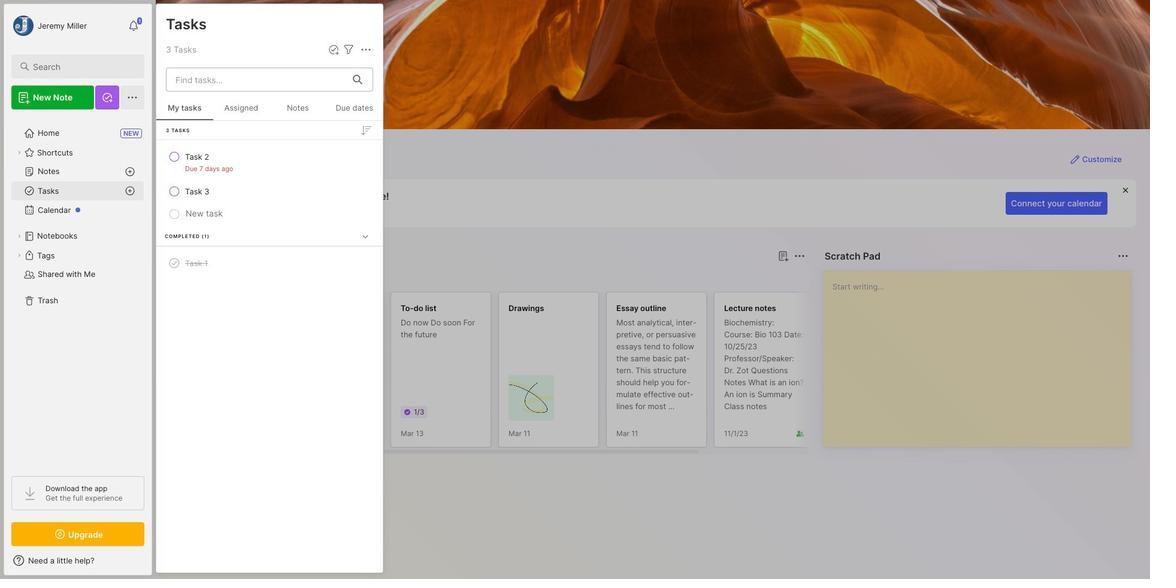 Task type: describe. For each thing, give the bounding box(es) containing it.
Account field
[[11, 14, 87, 38]]

main element
[[0, 0, 156, 580]]

task 3 1 cell
[[185, 186, 209, 198]]

More actions and view options field
[[356, 43, 373, 57]]

task 1 0 cell
[[185, 258, 208, 270]]

filter tasks image
[[341, 43, 356, 57]]

Start writing… text field
[[833, 271, 1130, 438]]

task 2 0 cell
[[185, 151, 209, 163]]

1 row from the top
[[161, 146, 378, 179]]

Sort options field
[[359, 123, 373, 137]]

tree inside main element
[[4, 117, 152, 466]]



Task type: vqa. For each thing, say whether or not it's contained in the screenshot.
the rightmost The To
no



Task type: locate. For each thing, give the bounding box(es) containing it.
new task image
[[328, 44, 340, 56]]

Search text field
[[33, 61, 134, 72]]

row group
[[156, 121, 383, 285], [175, 292, 930, 455]]

2 vertical spatial row
[[161, 253, 378, 274]]

more actions and view options image
[[359, 43, 373, 57]]

click to collapse image
[[151, 558, 160, 572]]

expand notebooks image
[[16, 233, 23, 240]]

WHAT'S NEW field
[[4, 552, 152, 571]]

Filter tasks field
[[341, 43, 356, 57]]

collapse 01_completed image
[[359, 231, 371, 243]]

row
[[161, 146, 378, 179], [161, 181, 378, 202], [161, 253, 378, 274]]

3 row from the top
[[161, 253, 378, 274]]

0 vertical spatial row
[[161, 146, 378, 179]]

2 row from the top
[[161, 181, 378, 202]]

Find tasks… text field
[[168, 70, 346, 90]]

tree
[[4, 117, 152, 466]]

tab
[[177, 271, 213, 285]]

none search field inside main element
[[33, 59, 134, 74]]

None search field
[[33, 59, 134, 74]]

thumbnail image
[[509, 376, 554, 421]]

1 vertical spatial row
[[161, 181, 378, 202]]

sort options image
[[359, 123, 373, 137]]

expand tags image
[[16, 252, 23, 259]]

0 vertical spatial row group
[[156, 121, 383, 285]]

1 vertical spatial row group
[[175, 292, 930, 455]]



